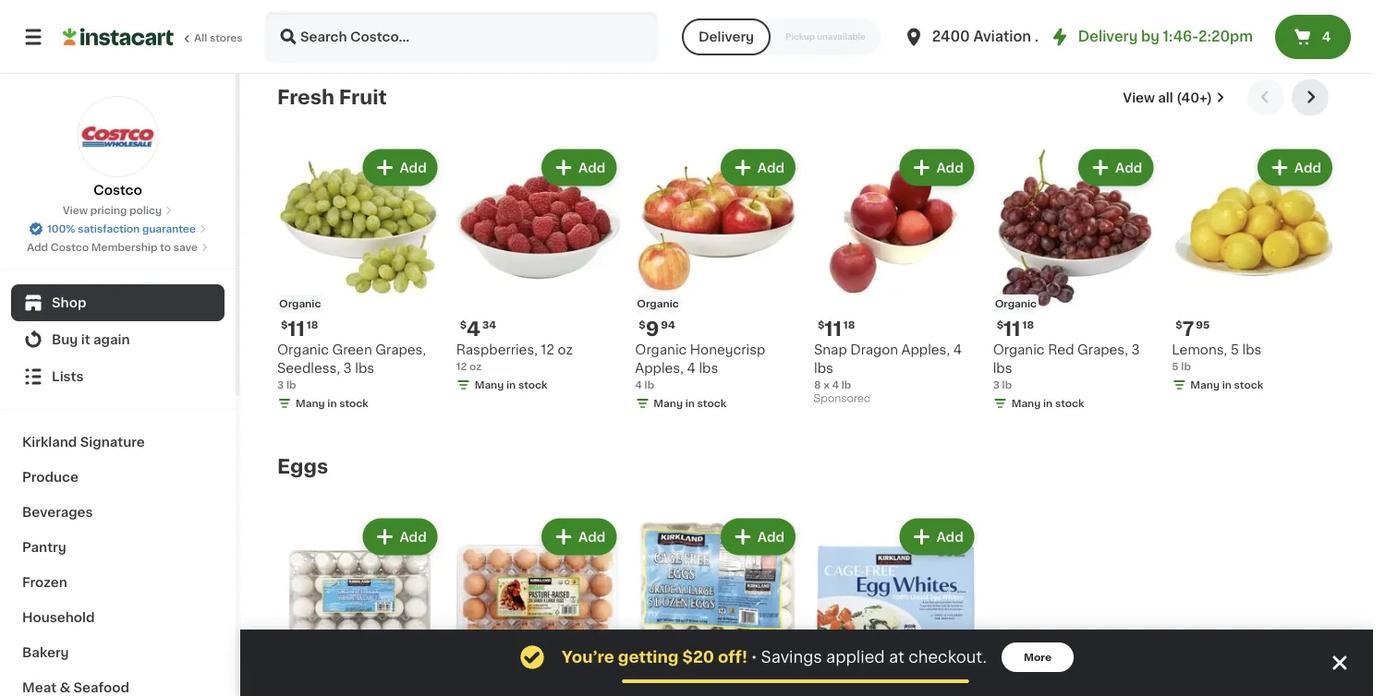 Task type: describe. For each thing, give the bounding box(es) containing it.
getting
[[618, 650, 679, 666]]

household
[[22, 612, 95, 625]]

95
[[1196, 321, 1210, 331]]

2400 aviation dr button
[[903, 11, 1052, 63]]

lemons, 5 lbs 5 lb
[[1172, 344, 1262, 373]]

instacart logo image
[[63, 26, 174, 48]]

produce
[[22, 471, 79, 484]]

view for view all (40+)
[[1123, 91, 1155, 104]]

buy it again link
[[11, 322, 225, 359]]

view all (40+) button
[[1116, 79, 1233, 116]]

delivery for delivery
[[699, 31, 754, 43]]

beverages link
[[11, 495, 225, 531]]

all stores link
[[63, 11, 244, 63]]

in for green
[[328, 399, 337, 409]]

add costco membership to save
[[27, 243, 198, 253]]

fruit
[[339, 88, 387, 108]]

lbs inside organic green grapes, seedless, 3 lbs 3 lb
[[355, 363, 375, 376]]

94
[[661, 321, 675, 331]]

$20
[[683, 650, 715, 666]]

many for raspberries, 12 oz
[[475, 381, 504, 391]]

$ 11 18 for organic green grapes, seedless, 3 lbs
[[281, 320, 318, 339]]

product group containing 7
[[1172, 146, 1337, 397]]

$ 11 18 for organic red grapes, 3 lbs
[[997, 320, 1034, 339]]

product group containing 9
[[635, 146, 800, 416]]

buy it again
[[52, 334, 130, 347]]

again
[[93, 334, 130, 347]]

18 for snap dragon apples, 4 lbs
[[844, 321, 855, 331]]

9
[[646, 320, 659, 339]]

signature
[[80, 436, 145, 449]]

apples, for dragon
[[902, 344, 950, 357]]

organic green grapes, seedless, 3 lbs 3 lb
[[277, 344, 426, 391]]

kirkland
[[22, 436, 77, 449]]

11 for snap dragon apples, 4 lbs
[[825, 320, 842, 339]]

delivery for delivery by 1:46-2:20pm
[[1079, 30, 1138, 43]]

lbs for dragon
[[814, 363, 834, 376]]

organic inside organic green grapes, seedless, 3 lbs 3 lb
[[277, 344, 329, 357]]

$ for raspberries, 12 oz
[[460, 321, 467, 331]]

snap
[[814, 344, 847, 357]]

1 horizontal spatial 5
[[1231, 344, 1240, 357]]

view for view pricing policy
[[63, 206, 88, 216]]

0 horizontal spatial costco
[[51, 243, 89, 253]]

pricing
[[90, 206, 127, 216]]

8
[[814, 381, 821, 391]]

lbs for red
[[993, 363, 1013, 376]]

many in stock for green
[[296, 399, 369, 409]]

frozen
[[22, 577, 67, 590]]

lb inside snap dragon apples, 4 lbs 8 x 4 lb
[[842, 381, 852, 391]]

in for 12
[[507, 381, 516, 391]]

100%
[[47, 224, 75, 234]]

membership
[[91, 243, 158, 253]]

costco logo image
[[77, 96, 159, 177]]

100% satisfaction guarantee
[[47, 224, 196, 234]]

it
[[81, 334, 90, 347]]

$ for lemons, 5 lbs
[[1176, 321, 1183, 331]]

all
[[194, 33, 207, 43]]

$ for snap dragon apples, 4 lbs
[[818, 321, 825, 331]]

service type group
[[682, 18, 881, 55]]

$ for organic red grapes, 3 lbs
[[997, 321, 1004, 331]]

frozen link
[[11, 566, 225, 601]]

lb inside lemons, 5 lbs 5 lb
[[1182, 362, 1191, 373]]

$ 9 94
[[639, 320, 675, 339]]

7
[[1183, 320, 1195, 339]]

item carousel region containing eggs
[[277, 449, 1337, 697]]

product group containing 4
[[456, 146, 621, 397]]

delivery button
[[682, 18, 771, 55]]

4 button
[[1276, 15, 1351, 59]]

• savings applied at checkout.
[[752, 650, 987, 666]]

guarantee
[[142, 224, 196, 234]]

1:46-
[[1163, 30, 1199, 43]]

many in stock for 5
[[1191, 381, 1264, 391]]

many in stock for 12
[[475, 381, 548, 391]]

1 horizontal spatial costco
[[94, 184, 142, 197]]

lb inside organic red grapes, 3 lbs 3 lb
[[1003, 381, 1012, 391]]

34
[[482, 321, 496, 331]]

2400 aviation dr
[[933, 30, 1052, 43]]

delivery by 1:46-2:20pm link
[[1049, 26, 1253, 48]]

in for red
[[1044, 399, 1053, 409]]

lbs inside lemons, 5 lbs 5 lb
[[1243, 344, 1262, 357]]

•
[[752, 651, 758, 665]]

lemons,
[[1172, 344, 1228, 357]]

$ 4 34
[[460, 320, 496, 339]]

all
[[1159, 91, 1174, 104]]

$ 7 95
[[1176, 320, 1210, 339]]

delivery by 1:46-2:20pm
[[1079, 30, 1253, 43]]

2400
[[933, 30, 970, 43]]

11 for organic red grapes, 3 lbs
[[1004, 320, 1021, 339]]

dragon
[[851, 344, 899, 357]]

add costco membership to save link
[[27, 240, 209, 255]]

4 inside button
[[1323, 31, 1332, 43]]

view all (40+)
[[1123, 91, 1213, 104]]

many for organic green grapes, seedless, 3 lbs
[[296, 399, 325, 409]]

kirkland signature
[[22, 436, 145, 449]]

pantry
[[22, 542, 66, 555]]

kirkland signature link
[[11, 425, 225, 460]]

$ 11 18 for snap dragon apples, 4 lbs
[[818, 320, 855, 339]]

$13.05 element
[[814, 687, 979, 697]]

raspberries, 12 oz 12 oz
[[456, 344, 573, 373]]

green
[[332, 344, 372, 357]]

seafood
[[74, 682, 129, 695]]

lists link
[[11, 359, 225, 396]]

0 vertical spatial 12
[[541, 344, 555, 357]]



Task type: vqa. For each thing, say whether or not it's contained in the screenshot.


Task type: locate. For each thing, give the bounding box(es) containing it.
5 down lemons,
[[1172, 362, 1179, 373]]

stock for honeycrisp
[[698, 399, 727, 409]]

shop link
[[11, 285, 225, 322]]

many for lemons, 5 lbs
[[1191, 381, 1220, 391]]

stock for 5
[[1235, 381, 1264, 391]]

costco
[[94, 184, 142, 197], [51, 243, 89, 253]]

many down seedless,
[[296, 399, 325, 409]]

view up '100%'
[[63, 206, 88, 216]]

view inside popup button
[[1123, 91, 1155, 104]]

1 $ 11 18 from the left
[[281, 320, 318, 339]]

many in stock down raspberries, 12 oz 12 oz
[[475, 381, 548, 391]]

0 vertical spatial view
[[1123, 91, 1155, 104]]

all stores
[[194, 33, 243, 43]]

grapes, inside organic green grapes, seedless, 3 lbs 3 lb
[[376, 344, 426, 357]]

1 vertical spatial item carousel region
[[277, 449, 1337, 697]]

11 for organic green grapes, seedless, 3 lbs
[[288, 320, 305, 339]]

12 down raspberries,
[[456, 362, 467, 373]]

0 horizontal spatial delivery
[[699, 31, 754, 43]]

grapes, right "green"
[[376, 344, 426, 357]]

stock for red
[[1056, 399, 1085, 409]]

0 vertical spatial apples,
[[902, 344, 950, 357]]

lb inside the organic honeycrisp apples, 4 lbs 4 lb
[[645, 381, 655, 391]]

bakery
[[22, 647, 69, 660]]

0 horizontal spatial apples,
[[635, 363, 684, 376]]

$ for organic green grapes, seedless, 3 lbs
[[281, 321, 288, 331]]

produce link
[[11, 460, 225, 495]]

1 horizontal spatial grapes,
[[1078, 344, 1129, 357]]

2 18 from the left
[[844, 321, 855, 331]]

by
[[1142, 30, 1160, 43]]

3 18 from the left
[[1023, 321, 1034, 331]]

18 up organic red grapes, 3 lbs 3 lb
[[1023, 321, 1034, 331]]

at
[[889, 650, 905, 666]]

1 vertical spatial 12
[[456, 362, 467, 373]]

12
[[541, 344, 555, 357], [456, 362, 467, 373]]

stores
[[210, 33, 243, 43]]

1 vertical spatial view
[[63, 206, 88, 216]]

$ left 34
[[460, 321, 467, 331]]

11 up organic red grapes, 3 lbs 3 lb
[[1004, 320, 1021, 339]]

2 horizontal spatial 18
[[1023, 321, 1034, 331]]

1 vertical spatial apples,
[[635, 363, 684, 376]]

stock down organic green grapes, seedless, 3 lbs 3 lb
[[339, 399, 369, 409]]

seedless,
[[277, 363, 340, 376]]

0 horizontal spatial 18
[[307, 321, 318, 331]]

stock
[[519, 381, 548, 391], [1235, 381, 1264, 391], [339, 399, 369, 409], [1056, 399, 1085, 409], [698, 399, 727, 409]]

0 horizontal spatial 12
[[456, 362, 467, 373]]

policy
[[129, 206, 162, 216]]

11 up snap
[[825, 320, 842, 339]]

12 right raspberries,
[[541, 344, 555, 357]]

$ inside $ 4 34
[[460, 321, 467, 331]]

0 horizontal spatial oz
[[470, 362, 482, 373]]

to
[[160, 243, 171, 253]]

apples,
[[902, 344, 950, 357], [635, 363, 684, 376]]

apples, down $ 9 94
[[635, 363, 684, 376]]

checkout.
[[909, 650, 987, 666]]

3 $ 11 18 from the left
[[997, 320, 1034, 339]]

item carousel region containing fresh fruit
[[277, 79, 1337, 434]]

shop
[[52, 297, 86, 310]]

more
[[1024, 653, 1052, 663]]

2 horizontal spatial $ 11 18
[[997, 320, 1034, 339]]

honeycrisp
[[690, 344, 766, 357]]

18 up snap
[[844, 321, 855, 331]]

stock down organic red grapes, 3 lbs 3 lb
[[1056, 399, 1085, 409]]

0 vertical spatial oz
[[558, 344, 573, 357]]

in down lemons, 5 lbs 5 lb
[[1223, 381, 1232, 391]]

$ up organic red grapes, 3 lbs 3 lb
[[997, 321, 1004, 331]]

0 horizontal spatial 11
[[288, 320, 305, 339]]

many in stock for honeycrisp
[[654, 399, 727, 409]]

satisfaction
[[78, 224, 140, 234]]

lists
[[52, 371, 84, 384]]

many down raspberries,
[[475, 381, 504, 391]]

red
[[1048, 344, 1075, 357]]

apples, inside the organic honeycrisp apples, 4 lbs 4 lb
[[635, 363, 684, 376]]

off!
[[718, 650, 748, 666]]

oz
[[558, 344, 573, 357], [470, 362, 482, 373]]

0 horizontal spatial $ 11 18
[[281, 320, 318, 339]]

delivery
[[1079, 30, 1138, 43], [699, 31, 754, 43]]

meat & seafood
[[22, 682, 129, 695]]

many for organic red grapes, 3 lbs
[[1012, 399, 1041, 409]]

$ inside $ 9 94
[[639, 321, 646, 331]]

many down lemons, 5 lbs 5 lb
[[1191, 381, 1220, 391]]

$ up snap
[[818, 321, 825, 331]]

grapes, for red
[[1078, 344, 1129, 357]]

organic inside the organic honeycrisp apples, 4 lbs 4 lb
[[635, 344, 687, 357]]

costco down '100%'
[[51, 243, 89, 253]]

1 horizontal spatial delivery
[[1079, 30, 1138, 43]]

1 item carousel region from the top
[[277, 79, 1337, 434]]

buy
[[52, 334, 78, 347]]

many in stock down organic red grapes, 3 lbs 3 lb
[[1012, 399, 1085, 409]]

&
[[60, 682, 70, 695]]

$ for organic honeycrisp apples, 4 lbs
[[639, 321, 646, 331]]

household link
[[11, 601, 225, 636]]

meat
[[22, 682, 56, 695]]

1 horizontal spatial oz
[[558, 344, 573, 357]]

1 18 from the left
[[307, 321, 318, 331]]

$
[[281, 321, 288, 331], [460, 321, 467, 331], [818, 321, 825, 331], [997, 321, 1004, 331], [639, 321, 646, 331], [1176, 321, 1183, 331]]

many in stock
[[475, 381, 548, 391], [1191, 381, 1264, 391], [296, 399, 369, 409], [1012, 399, 1085, 409], [654, 399, 727, 409]]

1 horizontal spatial 18
[[844, 321, 855, 331]]

raspberries,
[[456, 344, 538, 357]]

$ left 94
[[639, 321, 646, 331]]

$ up seedless,
[[281, 321, 288, 331]]

many in stock down organic green grapes, seedless, 3 lbs 3 lb
[[296, 399, 369, 409]]

in down organic green grapes, seedless, 3 lbs 3 lb
[[328, 399, 337, 409]]

you're
[[562, 650, 615, 666]]

2 grapes, from the left
[[1078, 344, 1129, 357]]

$ 11 18 up seedless,
[[281, 320, 318, 339]]

2:20pm
[[1199, 30, 1253, 43]]

0 horizontal spatial view
[[63, 206, 88, 216]]

product group
[[277, 146, 442, 415], [456, 146, 621, 397], [635, 146, 800, 416], [814, 146, 979, 410], [993, 146, 1158, 415], [1172, 146, 1337, 397], [277, 516, 442, 697], [456, 516, 621, 697], [635, 516, 800, 697], [814, 516, 979, 697]]

organic honeycrisp apples, 4 lbs 4 lb
[[635, 344, 766, 391]]

2 $ 11 18 from the left
[[818, 320, 855, 339]]

0 horizontal spatial grapes,
[[376, 344, 426, 357]]

add
[[400, 162, 427, 175], [579, 162, 606, 175], [758, 162, 785, 175], [937, 162, 964, 175], [1116, 162, 1143, 175], [1295, 162, 1322, 175], [27, 243, 48, 253], [400, 531, 427, 544], [579, 531, 606, 544], [758, 531, 785, 544], [937, 531, 964, 544]]

delivery inside button
[[699, 31, 754, 43]]

view left all
[[1123, 91, 1155, 104]]

fresh
[[277, 88, 335, 108]]

100% satisfaction guarantee button
[[29, 218, 207, 237]]

eggs
[[277, 458, 328, 477]]

many in stock for red
[[1012, 399, 1085, 409]]

many in stock down the organic honeycrisp apples, 4 lbs 4 lb
[[654, 399, 727, 409]]

meat & seafood link
[[11, 671, 225, 697]]

18 for organic red grapes, 3 lbs
[[1023, 321, 1034, 331]]

1 horizontal spatial 11
[[825, 320, 842, 339]]

in for honeycrisp
[[686, 399, 695, 409]]

3 11 from the left
[[1004, 320, 1021, 339]]

aviation
[[974, 30, 1032, 43]]

in for 5
[[1223, 381, 1232, 391]]

in down organic red grapes, 3 lbs 3 lb
[[1044, 399, 1053, 409]]

snap dragon apples, 4 lbs 8 x 4 lb
[[814, 344, 962, 391]]

1 horizontal spatial view
[[1123, 91, 1155, 104]]

many down organic red grapes, 3 lbs 3 lb
[[1012, 399, 1041, 409]]

lbs for honeycrisp
[[699, 363, 718, 376]]

2 horizontal spatial 11
[[1004, 320, 1021, 339]]

beverages
[[22, 507, 93, 519]]

Search field
[[266, 13, 656, 61]]

grapes, right red
[[1078, 344, 1129, 357]]

many in stock down lemons, 5 lbs 5 lb
[[1191, 381, 1264, 391]]

grapes, inside organic red grapes, 3 lbs 3 lb
[[1078, 344, 1129, 357]]

0 vertical spatial item carousel region
[[277, 79, 1337, 434]]

1 vertical spatial oz
[[470, 362, 482, 373]]

oz right raspberries,
[[558, 344, 573, 357]]

savings
[[761, 650, 822, 666]]

view pricing policy
[[63, 206, 162, 216]]

sponsored badge image
[[814, 395, 870, 405]]

x
[[824, 381, 830, 391]]

1 horizontal spatial 12
[[541, 344, 555, 357]]

add button
[[365, 151, 436, 185], [544, 151, 615, 185], [723, 151, 794, 185], [902, 151, 973, 185], [1081, 151, 1152, 185], [1260, 151, 1331, 185], [365, 521, 436, 554], [544, 521, 615, 554], [723, 521, 794, 554], [902, 521, 973, 554]]

0 vertical spatial costco
[[94, 184, 142, 197]]

organic inside organic red grapes, 3 lbs 3 lb
[[993, 344, 1045, 357]]

1 grapes, from the left
[[376, 344, 426, 357]]

0 horizontal spatial 5
[[1172, 362, 1179, 373]]

item carousel region
[[277, 79, 1337, 434], [277, 449, 1337, 697]]

2 item carousel region from the top
[[277, 449, 1337, 697]]

stock down lemons, 5 lbs 5 lb
[[1235, 381, 1264, 391]]

apples, inside snap dragon apples, 4 lbs 8 x 4 lb
[[902, 344, 950, 357]]

stock down the organic honeycrisp apples, 4 lbs 4 lb
[[698, 399, 727, 409]]

apples, for honeycrisp
[[635, 363, 684, 376]]

organic red grapes, 3 lbs 3 lb
[[993, 344, 1140, 391]]

lbs inside the organic honeycrisp apples, 4 lbs 4 lb
[[699, 363, 718, 376]]

2 11 from the left
[[825, 320, 842, 339]]

1 horizontal spatial $ 11 18
[[818, 320, 855, 339]]

None search field
[[264, 11, 658, 63]]

lb
[[1182, 362, 1191, 373], [286, 381, 296, 391], [842, 381, 852, 391], [1003, 381, 1012, 391], [645, 381, 655, 391]]

costco up view pricing policy link on the left top
[[94, 184, 142, 197]]

18 up seedless,
[[307, 321, 318, 331]]

apples, right dragon
[[902, 344, 950, 357]]

0 vertical spatial 5
[[1231, 344, 1240, 357]]

in down raspberries, 12 oz 12 oz
[[507, 381, 516, 391]]

pantry link
[[11, 531, 225, 566]]

fresh fruit
[[277, 88, 387, 108]]

$ 11 18 up snap
[[818, 320, 855, 339]]

1 vertical spatial costco
[[51, 243, 89, 253]]

$ inside $ 7 95
[[1176, 321, 1183, 331]]

11
[[288, 320, 305, 339], [825, 320, 842, 339], [1004, 320, 1021, 339]]

1 11 from the left
[[288, 320, 305, 339]]

dr
[[1035, 30, 1052, 43]]

organic
[[279, 299, 321, 310], [995, 299, 1037, 310], [637, 299, 679, 310], [277, 344, 329, 357], [993, 344, 1045, 357], [635, 344, 687, 357]]

many
[[475, 381, 504, 391], [1191, 381, 1220, 391], [296, 399, 325, 409], [1012, 399, 1041, 409], [654, 399, 683, 409]]

treatment tracker modal dialog
[[240, 630, 1374, 697]]

stock down raspberries, 12 oz 12 oz
[[519, 381, 548, 391]]

applied
[[826, 650, 885, 666]]

lbs inside organic red grapes, 3 lbs 3 lb
[[993, 363, 1013, 376]]

lb inside organic green grapes, seedless, 3 lbs 3 lb
[[286, 381, 296, 391]]

lbs inside snap dragon apples, 4 lbs 8 x 4 lb
[[814, 363, 834, 376]]

(40+)
[[1177, 91, 1213, 104]]

costco link
[[77, 96, 159, 200]]

18 for organic green grapes, seedless, 3 lbs
[[307, 321, 318, 331]]

grapes, for green
[[376, 344, 426, 357]]

bakery link
[[11, 636, 225, 671]]

you're getting $20 off!
[[562, 650, 748, 666]]

5 right lemons,
[[1231, 344, 1240, 357]]

many down the organic honeycrisp apples, 4 lbs 4 lb
[[654, 399, 683, 409]]

stock for green
[[339, 399, 369, 409]]

stock for 12
[[519, 381, 548, 391]]

many for organic honeycrisp apples, 4 lbs
[[654, 399, 683, 409]]

11 up seedless,
[[288, 320, 305, 339]]

save
[[173, 243, 198, 253]]

$ left "95"
[[1176, 321, 1183, 331]]

1 vertical spatial 5
[[1172, 362, 1179, 373]]

1 horizontal spatial apples,
[[902, 344, 950, 357]]

oz down raspberries,
[[470, 362, 482, 373]]

more button
[[1002, 643, 1074, 673]]

in down the organic honeycrisp apples, 4 lbs 4 lb
[[686, 399, 695, 409]]

$ 11 18 up organic red grapes, 3 lbs 3 lb
[[997, 320, 1034, 339]]



